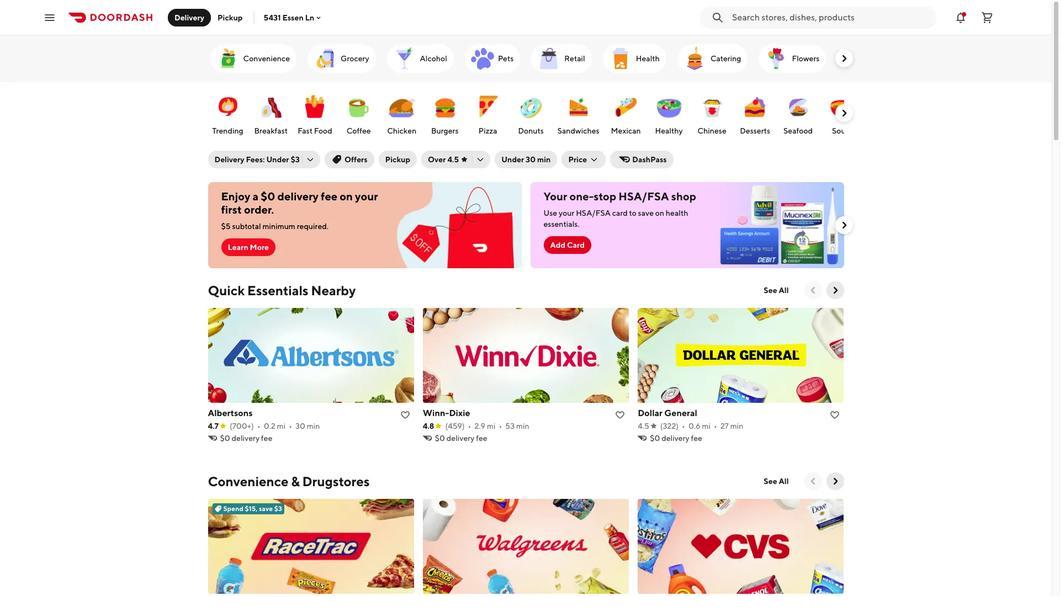 Task type: vqa. For each thing, say whether or not it's contained in the screenshot.
DashPass
yes



Task type: locate. For each thing, give the bounding box(es) containing it.
Store search: begin typing to search for stores available on DoorDash text field
[[733, 11, 931, 23]]

$​0 delivery fee down (459)
[[435, 434, 488, 443]]

under right fees:
[[267, 155, 289, 164]]

3 $​0 delivery fee from the left
[[650, 434, 703, 443]]

1 vertical spatial pickup button
[[379, 151, 417, 169]]

min for dollar general
[[731, 422, 744, 431]]

0 vertical spatial your
[[355, 190, 378, 203]]

delivery
[[175, 13, 204, 22], [215, 155, 245, 164]]

min inside button
[[538, 155, 551, 164]]

$​0 down (700+)
[[220, 434, 230, 443]]

0 vertical spatial on
[[340, 190, 353, 203]]

on left health
[[656, 209, 665, 218]]

under
[[267, 155, 289, 164], [502, 155, 525, 164]]

dollar
[[638, 408, 663, 419]]

1 $​0 from the left
[[220, 434, 230, 443]]

1 horizontal spatial save
[[639, 209, 654, 218]]

convenience right the convenience image
[[243, 54, 290, 63]]

5431 essen ln button
[[264, 13, 323, 22]]

0 horizontal spatial 30
[[296, 422, 306, 431]]

mi for albertsons
[[277, 422, 286, 431]]

under 30 min button
[[495, 151, 558, 169]]

2 under from the left
[[502, 155, 525, 164]]

convenience for convenience
[[243, 54, 290, 63]]

flowers
[[793, 54, 820, 63]]

enjoy a $0 delivery fee on your first order.
[[221, 190, 378, 216]]

use
[[544, 209, 558, 218]]

mi right 2.9
[[487, 422, 496, 431]]

$3 right $15,
[[274, 505, 282, 513]]

your one-stop hsa/fsa shop
[[544, 190, 697, 203]]

fees:
[[246, 155, 265, 164]]

see all left previous button of carousel icon
[[764, 477, 789, 486]]

• left 0.6
[[682, 422, 686, 431]]

fee
[[321, 190, 338, 203], [261, 434, 273, 443], [476, 434, 488, 443], [692, 434, 703, 443]]

min right 27
[[731, 422, 744, 431]]

your down offers
[[355, 190, 378, 203]]

next button of carousel image
[[839, 53, 850, 64], [839, 108, 850, 119], [830, 476, 841, 487]]

sandwiches
[[558, 127, 600, 135]]

next button of carousel image right previous button of carousel icon
[[830, 476, 841, 487]]

1 vertical spatial see all
[[764, 477, 789, 486]]

1 horizontal spatial 30
[[526, 155, 536, 164]]

on inside the enjoy a $0 delivery fee on your first order.
[[340, 190, 353, 203]]

pickup down chicken
[[386, 155, 411, 164]]

dashpass
[[633, 155, 667, 164]]

0 vertical spatial save
[[639, 209, 654, 218]]

2 horizontal spatial $​0 delivery fee
[[650, 434, 703, 443]]

30 down donuts
[[526, 155, 536, 164]]

2 all from the top
[[779, 477, 789, 486]]

healthy
[[656, 127, 683, 135]]

1 vertical spatial next button of carousel image
[[839, 108, 850, 119]]

$​0 delivery fee for dollar general
[[650, 434, 703, 443]]

0 horizontal spatial hsa/fsa
[[576, 209, 611, 218]]

all
[[779, 286, 789, 295], [779, 477, 789, 486]]

fee up required. at left
[[321, 190, 338, 203]]

delivery down (700+)
[[232, 434, 260, 443]]

fee down 2.9
[[476, 434, 488, 443]]

delivery inside button
[[175, 13, 204, 22]]

mi for winn-dixie
[[487, 422, 496, 431]]

see left previous button of carousel image
[[764, 286, 778, 295]]

delivery down "(322)"
[[662, 434, 690, 443]]

0 vertical spatial see all
[[764, 286, 789, 295]]

0 vertical spatial convenience
[[243, 54, 290, 63]]

0 horizontal spatial mi
[[277, 422, 286, 431]]

on down offers button
[[340, 190, 353, 203]]

see all for quick essentials nearby
[[764, 286, 789, 295]]

trending
[[212, 127, 244, 135]]

chicken
[[387, 127, 417, 135]]

$​0 down winn-
[[435, 434, 445, 443]]

first
[[221, 203, 242, 216]]

pickup button down chicken
[[379, 151, 417, 169]]

save right $15,
[[259, 505, 273, 513]]

see all left previous button of carousel image
[[764, 286, 789, 295]]

see all link for quick essentials nearby
[[758, 282, 796, 300]]

1 horizontal spatial $3
[[291, 155, 300, 164]]

2 $​0 delivery fee from the left
[[435, 434, 488, 443]]

1 vertical spatial see
[[764, 477, 778, 486]]

next button of carousel image up 'soup'
[[839, 108, 850, 119]]

$​0 delivery fee
[[220, 434, 273, 443], [435, 434, 488, 443], [650, 434, 703, 443]]

30 right 0.2
[[296, 422, 306, 431]]

under down donuts
[[502, 155, 525, 164]]

4.5
[[448, 155, 459, 164], [638, 422, 650, 431]]

1 horizontal spatial $​0
[[435, 434, 445, 443]]

• left 27
[[715, 422, 718, 431]]

save
[[639, 209, 654, 218], [259, 505, 273, 513]]

hsa/fsa up the to
[[619, 190, 670, 203]]

1 horizontal spatial your
[[559, 209, 575, 218]]

price button
[[562, 151, 606, 169]]

grocery
[[341, 54, 369, 63]]

chinese
[[698, 127, 727, 135]]

• left '53'
[[499, 422, 502, 431]]

more
[[250, 243, 269, 252]]

1 under from the left
[[267, 155, 289, 164]]

min down donuts
[[538, 155, 551, 164]]

0 vertical spatial $3
[[291, 155, 300, 164]]

min
[[538, 155, 551, 164], [307, 422, 320, 431], [517, 422, 530, 431], [731, 422, 744, 431]]

1 vertical spatial on
[[656, 209, 665, 218]]

delivery fees: under $3
[[215, 155, 300, 164]]

convenience & drugstores
[[208, 474, 370, 490]]

53
[[506, 422, 515, 431]]

1 vertical spatial pickup
[[386, 155, 411, 164]]

minimum
[[263, 222, 296, 231]]

0 horizontal spatial 4.5
[[448, 155, 459, 164]]

1 vertical spatial save
[[259, 505, 273, 513]]

your inside use your hsa/fsa card to save on health essentials.
[[559, 209, 575, 218]]

delivery for delivery fees: under $3
[[215, 155, 245, 164]]

0 horizontal spatial under
[[267, 155, 289, 164]]

2 $​0 from the left
[[435, 434, 445, 443]]

price
[[569, 155, 588, 164]]

2 see all link from the top
[[758, 473, 796, 491]]

previous button of carousel image
[[808, 285, 819, 296]]

stop
[[594, 190, 617, 203]]

general
[[665, 408, 698, 419]]

1 horizontal spatial hsa/fsa
[[619, 190, 670, 203]]

quick
[[208, 283, 245, 298]]

health
[[636, 54, 660, 63]]

ln
[[305, 13, 315, 22]]

hsa/fsa inside use your hsa/fsa card to save on health essentials.
[[576, 209, 611, 218]]

previous button of carousel image
[[808, 476, 819, 487]]

your inside the enjoy a $0 delivery fee on your first order.
[[355, 190, 378, 203]]

2 see from the top
[[764, 477, 778, 486]]

all left previous button of carousel icon
[[779, 477, 789, 486]]

0 vertical spatial see all link
[[758, 282, 796, 300]]

1 horizontal spatial pickup
[[386, 155, 411, 164]]

flowers link
[[759, 44, 827, 73]]

1 mi from the left
[[277, 422, 286, 431]]

see all link left previous button of carousel icon
[[758, 473, 796, 491]]

0 horizontal spatial $​0
[[220, 434, 230, 443]]

0 horizontal spatial delivery
[[175, 13, 204, 22]]

•
[[257, 422, 261, 431], [289, 422, 292, 431], [468, 422, 472, 431], [499, 422, 502, 431], [682, 422, 686, 431], [715, 422, 718, 431]]

mi right 0.6
[[703, 422, 711, 431]]

1 vertical spatial delivery
[[215, 155, 245, 164]]

convenience
[[243, 54, 290, 63], [208, 474, 289, 490]]

1 horizontal spatial on
[[656, 209, 665, 218]]

delivery down (459)
[[447, 434, 475, 443]]

delivery right $0
[[278, 190, 319, 203]]

1 vertical spatial 4.5
[[638, 422, 650, 431]]

$​0 delivery fee for winn-dixie
[[435, 434, 488, 443]]

0 vertical spatial hsa/fsa
[[619, 190, 670, 203]]

pickup button
[[211, 9, 249, 26], [379, 151, 417, 169]]

30 inside button
[[526, 155, 536, 164]]

1 $​0 delivery fee from the left
[[220, 434, 273, 443]]

0 items, open order cart image
[[981, 11, 995, 24]]

retail image
[[536, 45, 563, 72]]

alcohol link
[[387, 44, 454, 73]]

subtotal
[[232, 222, 261, 231]]

convenience up $15,
[[208, 474, 289, 490]]

1 see all from the top
[[764, 286, 789, 295]]

1 vertical spatial all
[[779, 477, 789, 486]]

fee down 0.6
[[692, 434, 703, 443]]

all left previous button of carousel image
[[779, 286, 789, 295]]

$5
[[221, 222, 231, 231]]

use your hsa/fsa card to save on health essentials.
[[544, 209, 689, 229]]

0 vertical spatial delivery
[[175, 13, 204, 22]]

convenience for convenience & drugstores
[[208, 474, 289, 490]]

donuts
[[519, 127, 544, 135]]

delivery inside the enjoy a $0 delivery fee on your first order.
[[278, 190, 319, 203]]

$​0 delivery fee down "(322)"
[[650, 434, 703, 443]]

fee inside the enjoy a $0 delivery fee on your first order.
[[321, 190, 338, 203]]

$​0 delivery fee down (700+)
[[220, 434, 273, 443]]

mi
[[277, 422, 286, 431], [487, 422, 496, 431], [703, 422, 711, 431]]

• left 0.2
[[257, 422, 261, 431]]

$​0 for albertsons
[[220, 434, 230, 443]]

hsa/fsa down one-
[[576, 209, 611, 218]]

2 • from the left
[[289, 422, 292, 431]]

see all
[[764, 286, 789, 295], [764, 477, 789, 486]]

offers button
[[325, 151, 374, 169]]

learn more
[[228, 243, 269, 252]]

see for drugstores
[[764, 477, 778, 486]]

0 horizontal spatial on
[[340, 190, 353, 203]]

catering link
[[678, 44, 748, 73]]

0 vertical spatial 30
[[526, 155, 536, 164]]

catering image
[[682, 45, 709, 72]]

mi right 0.2
[[277, 422, 286, 431]]

• right 0.2
[[289, 422, 292, 431]]

pickup right delivery button
[[218, 13, 243, 22]]

on inside use your hsa/fsa card to save on health essentials.
[[656, 209, 665, 218]]

0 horizontal spatial $​0 delivery fee
[[220, 434, 273, 443]]

food
[[314, 127, 333, 135]]

4.5 down "dollar" at the right of page
[[638, 422, 650, 431]]

$​0 down "dollar" at the right of page
[[650, 434, 661, 443]]

pickup button up the convenience image
[[211, 9, 249, 26]]

next button of carousel image
[[839, 220, 850, 231], [830, 285, 841, 296]]

see all link left previous button of carousel image
[[758, 282, 796, 300]]

2 mi from the left
[[487, 422, 496, 431]]

learn more button
[[221, 239, 276, 256]]

• left 2.9
[[468, 422, 472, 431]]

1 see all link from the top
[[758, 282, 796, 300]]

pets image
[[470, 45, 496, 72]]

0 horizontal spatial pickup
[[218, 13, 243, 22]]

1 vertical spatial your
[[559, 209, 575, 218]]

under inside button
[[502, 155, 525, 164]]

card
[[613, 209, 628, 218]]

min right 0.2
[[307, 422, 320, 431]]

0 vertical spatial pickup button
[[211, 9, 249, 26]]

0 vertical spatial see
[[764, 286, 778, 295]]

2 see all from the top
[[764, 477, 789, 486]]

0 vertical spatial 4.5
[[448, 155, 459, 164]]

3 mi from the left
[[703, 422, 711, 431]]

4.5 right over
[[448, 155, 459, 164]]

1 horizontal spatial mi
[[487, 422, 496, 431]]

$3 for delivery fees: under $3
[[291, 155, 300, 164]]

0 vertical spatial all
[[779, 286, 789, 295]]

1 horizontal spatial pickup button
[[379, 151, 417, 169]]

1 vertical spatial see all link
[[758, 473, 796, 491]]

next button of carousel image right the flowers
[[839, 53, 850, 64]]

see all for convenience & drugstores
[[764, 477, 789, 486]]

all for convenience & drugstores
[[779, 477, 789, 486]]

0 vertical spatial pickup
[[218, 13, 243, 22]]

$3 for spend $15, save $3
[[274, 505, 282, 513]]

1 horizontal spatial delivery
[[215, 155, 245, 164]]

coffee
[[347, 127, 371, 135]]

min right '53'
[[517, 422, 530, 431]]

see for nearby
[[764, 286, 778, 295]]

pickup
[[218, 13, 243, 22], [386, 155, 411, 164]]

2 horizontal spatial $​0
[[650, 434, 661, 443]]

2.9
[[475, 422, 486, 431]]

essentials
[[247, 283, 309, 298]]

fee down 0.2
[[261, 434, 273, 443]]

beauty image
[[842, 45, 869, 72]]

1 see from the top
[[764, 286, 778, 295]]

trending link
[[209, 88, 247, 139]]

health link
[[603, 44, 667, 73]]

delivery button
[[168, 9, 211, 26]]

1 vertical spatial hsa/fsa
[[576, 209, 611, 218]]

$3 down fast
[[291, 155, 300, 164]]

nearby
[[311, 283, 356, 298]]

one-
[[570, 190, 594, 203]]

1 all from the top
[[779, 286, 789, 295]]

0 horizontal spatial your
[[355, 190, 378, 203]]

delivery for winn-dixie
[[447, 434, 475, 443]]

save right the to
[[639, 209, 654, 218]]

4.5 inside button
[[448, 155, 459, 164]]

0 horizontal spatial $3
[[274, 505, 282, 513]]

$​0
[[220, 434, 230, 443], [435, 434, 445, 443], [650, 434, 661, 443]]

see left previous button of carousel icon
[[764, 477, 778, 486]]

1 horizontal spatial 4.5
[[638, 422, 650, 431]]

0 horizontal spatial save
[[259, 505, 273, 513]]

1 horizontal spatial $​0 delivery fee
[[435, 434, 488, 443]]

winn-dixie
[[423, 408, 471, 419]]

1 horizontal spatial under
[[502, 155, 525, 164]]

3 $​0 from the left
[[650, 434, 661, 443]]

0 vertical spatial next button of carousel image
[[839, 220, 850, 231]]

see all link for convenience & drugstores
[[758, 473, 796, 491]]

2 horizontal spatial mi
[[703, 422, 711, 431]]

3 • from the left
[[468, 422, 472, 431]]

over 4.5 button
[[422, 151, 491, 169]]

pizza
[[479, 127, 498, 135]]

1 vertical spatial 30
[[296, 422, 306, 431]]

0.6
[[689, 422, 701, 431]]

your up essentials.
[[559, 209, 575, 218]]

1 vertical spatial convenience
[[208, 474, 289, 490]]

1 vertical spatial $3
[[274, 505, 282, 513]]

$0
[[261, 190, 275, 203]]

notification bell image
[[955, 11, 968, 24]]



Task type: describe. For each thing, give the bounding box(es) containing it.
pets
[[498, 54, 514, 63]]

convenience & drugstores link
[[208, 473, 370, 491]]

convenience image
[[215, 45, 241, 72]]

under 30 min
[[502, 155, 551, 164]]

alcohol
[[420, 54, 448, 63]]

4.8
[[423, 422, 435, 431]]

• 0.2 mi • 30 min
[[257, 422, 320, 431]]

seafood
[[784, 127, 813, 135]]

(459)
[[446, 422, 465, 431]]

retail link
[[532, 44, 592, 73]]

&
[[291, 474, 300, 490]]

learn
[[228, 243, 249, 252]]

• 0.6 mi • 27 min
[[682, 422, 744, 431]]

0.2
[[264, 422, 276, 431]]

mexican
[[611, 127, 641, 135]]

delivery for albertsons
[[232, 434, 260, 443]]

order.
[[244, 203, 274, 216]]

5431
[[264, 13, 281, 22]]

$5 subtotal minimum required.
[[221, 222, 329, 231]]

5431 essen ln
[[264, 13, 315, 22]]

desserts
[[741, 127, 771, 135]]

enjoy
[[221, 190, 251, 203]]

flowers image
[[764, 45, 790, 72]]

quick essentials nearby link
[[208, 282, 356, 300]]

(700+)
[[230, 422, 254, 431]]

essen
[[283, 13, 304, 22]]

health
[[666, 209, 689, 218]]

over
[[428, 155, 446, 164]]

over 4.5
[[428, 155, 459, 164]]

save inside use your hsa/fsa card to save on health essentials.
[[639, 209, 654, 218]]

$​0 delivery fee for albertsons
[[220, 434, 273, 443]]

dashpass button
[[611, 151, 674, 169]]

4 • from the left
[[499, 422, 502, 431]]

convenience link
[[210, 44, 297, 73]]

alcohol image
[[392, 45, 418, 72]]

min for albertsons
[[307, 422, 320, 431]]

0 horizontal spatial pickup button
[[211, 9, 249, 26]]

pets link
[[465, 44, 521, 73]]

spend $15, save $3
[[224, 505, 282, 513]]

1 • from the left
[[257, 422, 261, 431]]

drugstores
[[303, 474, 370, 490]]

a
[[253, 190, 259, 203]]

(322)
[[661, 422, 679, 431]]

min for winn-dixie
[[517, 422, 530, 431]]

6 • from the left
[[715, 422, 718, 431]]

27
[[721, 422, 729, 431]]

winn-
[[423, 408, 449, 419]]

essentials.
[[544, 220, 580, 229]]

5 • from the left
[[682, 422, 686, 431]]

fee for dollar general
[[692, 434, 703, 443]]

required.
[[297, 222, 329, 231]]

quick essentials nearby
[[208, 283, 356, 298]]

health image
[[608, 45, 634, 72]]

shop
[[672, 190, 697, 203]]

breakfast
[[254, 127, 288, 135]]

all for quick essentials nearby
[[779, 286, 789, 295]]

add card button
[[544, 237, 592, 254]]

catering
[[711, 54, 742, 63]]

mi for dollar general
[[703, 422, 711, 431]]

your
[[544, 190, 568, 203]]

0 vertical spatial next button of carousel image
[[839, 53, 850, 64]]

$​0 for dollar general
[[650, 434, 661, 443]]

2 vertical spatial next button of carousel image
[[830, 476, 841, 487]]

$15,
[[245, 505, 258, 513]]

grocery image
[[312, 45, 339, 72]]

to
[[630, 209, 637, 218]]

card
[[567, 241, 585, 250]]

offers
[[345, 155, 368, 164]]

fast food
[[298, 127, 333, 135]]

add card
[[551, 241, 585, 250]]

delivery for delivery
[[175, 13, 204, 22]]

spend
[[224, 505, 244, 513]]

dixie
[[449, 408, 471, 419]]

$​0 for winn-dixie
[[435, 434, 445, 443]]

add
[[551, 241, 566, 250]]

fee for winn-dixie
[[476, 434, 488, 443]]

1 vertical spatial next button of carousel image
[[830, 285, 841, 296]]

4.7
[[208, 422, 219, 431]]

• 2.9 mi • 53 min
[[468, 422, 530, 431]]

open menu image
[[43, 11, 56, 24]]

fast
[[298, 127, 313, 135]]

soup
[[833, 127, 851, 135]]

albertsons
[[208, 408, 253, 419]]

fee for albertsons
[[261, 434, 273, 443]]

delivery for dollar general
[[662, 434, 690, 443]]

grocery link
[[308, 44, 376, 73]]



